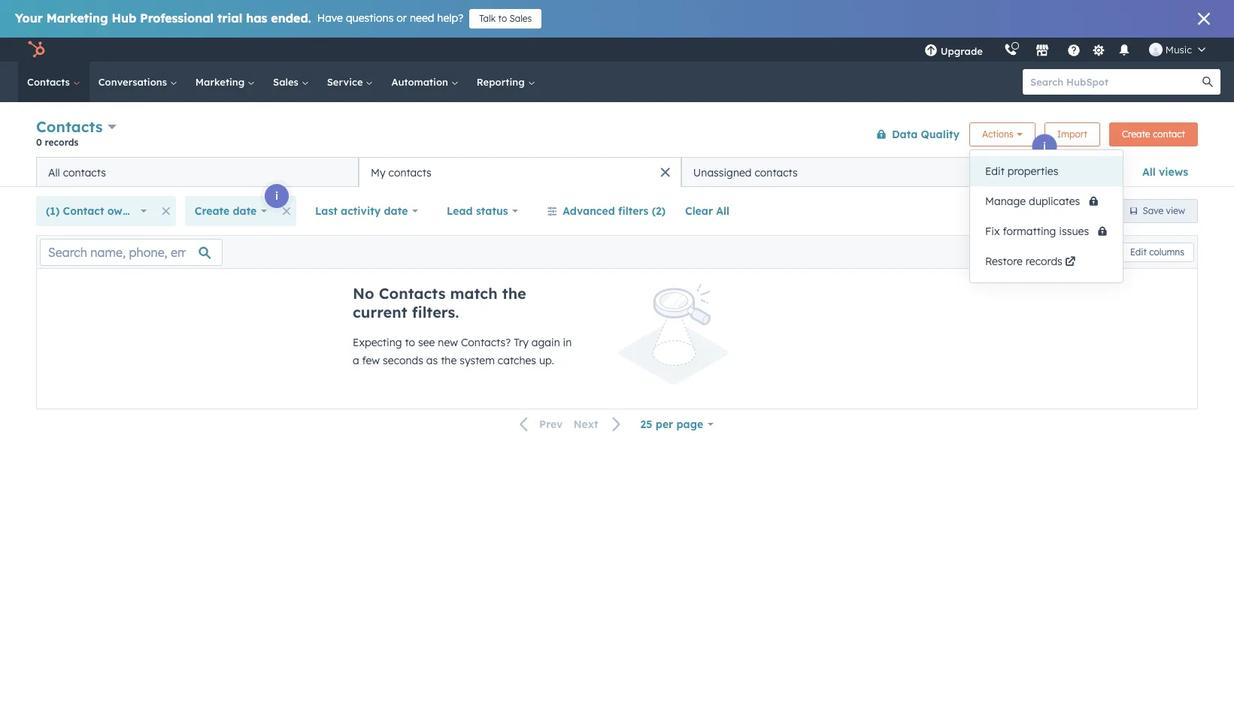Task type: describe. For each thing, give the bounding box(es) containing it.
save
[[1143, 205, 1164, 217]]

prev
[[539, 418, 563, 432]]

expecting to see new contacts? try again in a few seconds as the system catches up.
[[353, 336, 572, 368]]

activity
[[341, 205, 381, 218]]

actions button
[[969, 122, 1035, 146]]

restore
[[985, 255, 1023, 268]]

contact
[[63, 205, 104, 218]]

try
[[514, 336, 529, 350]]

advanced filters (2) button
[[537, 196, 675, 226]]

settings image
[[1092, 44, 1106, 58]]

create date
[[195, 205, 257, 218]]

0 records
[[36, 137, 78, 148]]

0 vertical spatial i button
[[1033, 135, 1057, 159]]

unassigned
[[693, 166, 752, 179]]

talk
[[479, 13, 496, 24]]

save view
[[1143, 205, 1185, 217]]

hubspot link
[[18, 41, 56, 59]]

edit for edit properties
[[985, 165, 1005, 178]]

filters
[[618, 205, 649, 218]]

trial
[[217, 11, 242, 26]]

(1) contact owner button
[[36, 196, 156, 226]]

all for all contacts
[[48, 166, 60, 179]]

actions
[[982, 128, 1014, 140]]

pagination navigation
[[511, 415, 631, 435]]

edit columns button
[[1120, 243, 1194, 262]]

last activity date button
[[305, 196, 428, 226]]

contacts button
[[36, 116, 117, 138]]

conversations link
[[89, 62, 186, 102]]

contacts for unassigned contacts
[[755, 166, 798, 179]]

create contact button
[[1109, 122, 1198, 146]]

marketing link
[[186, 62, 264, 102]]

properties
[[1008, 165, 1058, 178]]

0
[[36, 137, 42, 148]]

upgrade image
[[924, 44, 938, 58]]

again
[[532, 336, 560, 350]]

greg robinson image
[[1149, 43, 1163, 56]]

seconds
[[383, 354, 423, 368]]

no
[[353, 284, 374, 303]]

service link
[[318, 62, 382, 102]]

my contacts button
[[359, 157, 681, 187]]

page
[[676, 418, 703, 432]]

up.
[[539, 354, 554, 368]]

lead status button
[[437, 196, 528, 226]]

marketplaces image
[[1035, 44, 1049, 58]]

the inside no contacts match the current filters.
[[502, 284, 526, 303]]

25
[[640, 418, 652, 432]]

data
[[892, 127, 918, 141]]

fix
[[985, 225, 1000, 238]]

contacts banner
[[36, 115, 1198, 157]]

advanced
[[563, 205, 615, 218]]

have
[[317, 11, 343, 25]]

music button
[[1140, 38, 1215, 62]]

all contacts
[[48, 166, 106, 179]]

manage duplicates button
[[970, 187, 1123, 217]]

1 vertical spatial marketing
[[195, 76, 247, 88]]

views
[[1159, 165, 1188, 179]]

reporting link
[[468, 62, 544, 102]]

advanced filters (2)
[[563, 205, 666, 218]]

manage
[[985, 195, 1026, 208]]

last
[[315, 205, 338, 218]]

hubspot image
[[27, 41, 45, 59]]

25 per page
[[640, 418, 703, 432]]

clear all button
[[675, 196, 739, 226]]

hub
[[112, 11, 136, 26]]

manage duplicates
[[985, 195, 1083, 208]]

search button
[[1195, 69, 1221, 95]]

last activity date
[[315, 205, 408, 218]]

help?
[[437, 11, 463, 25]]

export
[[1073, 246, 1102, 258]]

(2)
[[652, 205, 666, 218]]

add view (3/5)
[[1036, 165, 1114, 179]]

in
[[563, 336, 572, 350]]

automation
[[391, 76, 451, 88]]

lead
[[447, 205, 473, 218]]

need
[[410, 11, 434, 25]]

expecting
[[353, 336, 402, 350]]

a
[[353, 354, 359, 368]]

notifications button
[[1111, 38, 1137, 62]]

add view (3/5) button
[[1010, 157, 1133, 187]]

the inside expecting to see new contacts? try again in a few seconds as the system catches up.
[[441, 354, 457, 368]]

view for save
[[1166, 205, 1185, 217]]

service
[[327, 76, 366, 88]]

0 vertical spatial marketing
[[46, 11, 108, 26]]

add
[[1036, 165, 1057, 179]]

0 vertical spatial i
[[1043, 140, 1046, 153]]

date inside popup button
[[384, 205, 408, 218]]

to for expecting
[[405, 336, 415, 350]]

all views
[[1142, 165, 1188, 179]]

per
[[656, 418, 673, 432]]

catches
[[498, 354, 536, 368]]

music
[[1166, 44, 1192, 56]]

contacts inside no contacts match the current filters.
[[379, 284, 446, 303]]

restore records
[[985, 255, 1063, 268]]

help button
[[1061, 38, 1087, 62]]



Task type: locate. For each thing, give the bounding box(es) containing it.
1 horizontal spatial marketing
[[195, 76, 247, 88]]

0 vertical spatial sales
[[510, 13, 532, 24]]

all
[[1142, 165, 1156, 179], [48, 166, 60, 179], [716, 205, 730, 218]]

new
[[438, 336, 458, 350]]

contacts inside unassigned contacts button
[[755, 166, 798, 179]]

your marketing hub professional trial has ended. have questions or need help?
[[15, 11, 463, 26]]

the right as at the left
[[441, 354, 457, 368]]

reporting
[[477, 76, 528, 88]]

i button
[[1033, 135, 1057, 159], [265, 184, 289, 208]]

the right match
[[502, 284, 526, 303]]

0 horizontal spatial view
[[1060, 165, 1084, 179]]

contacts
[[63, 166, 106, 179], [388, 166, 432, 179], [755, 166, 798, 179]]

contacts right my
[[388, 166, 432, 179]]

0 horizontal spatial marketing
[[46, 11, 108, 26]]

1 horizontal spatial i
[[1043, 140, 1046, 153]]

quality
[[921, 127, 960, 141]]

data quality button
[[866, 119, 960, 149]]

contacts right no
[[379, 284, 446, 303]]

1 vertical spatial the
[[441, 354, 457, 368]]

fix formatting issues
[[985, 225, 1092, 238]]

prev button
[[511, 415, 568, 435]]

2 horizontal spatial all
[[1142, 165, 1156, 179]]

to
[[498, 13, 507, 24], [405, 336, 415, 350]]

25 per page button
[[631, 410, 723, 440]]

unassigned contacts
[[693, 166, 798, 179]]

contacts link
[[18, 62, 89, 102]]

0 horizontal spatial sales
[[273, 76, 301, 88]]

no contacts match the current filters.
[[353, 284, 526, 322]]

1 vertical spatial i
[[275, 190, 278, 203]]

records for 0 records
[[45, 137, 78, 148]]

2 date from the left
[[384, 205, 408, 218]]

create for create date
[[195, 205, 230, 218]]

to left see
[[405, 336, 415, 350]]

0 vertical spatial contacts
[[27, 76, 73, 88]]

lead status
[[447, 205, 508, 218]]

status
[[476, 205, 508, 218]]

automation link
[[382, 62, 468, 102]]

0 horizontal spatial edit
[[985, 165, 1005, 178]]

match
[[450, 284, 498, 303]]

records inside 'link'
[[1026, 255, 1063, 268]]

next
[[573, 418, 598, 432]]

edit for edit columns
[[1130, 246, 1147, 258]]

all views link
[[1133, 157, 1198, 187]]

close image
[[1198, 13, 1210, 25]]

1 vertical spatial create
[[195, 205, 230, 218]]

1 horizontal spatial the
[[502, 284, 526, 303]]

menu
[[914, 38, 1216, 62]]

view
[[1060, 165, 1084, 179], [1166, 205, 1185, 217]]

unassigned contacts button
[[681, 157, 1004, 187]]

0 vertical spatial create
[[1122, 128, 1150, 140]]

current
[[353, 303, 407, 322]]

0 horizontal spatial to
[[405, 336, 415, 350]]

0 horizontal spatial i
[[275, 190, 278, 203]]

or
[[397, 11, 407, 25]]

all inside button
[[48, 166, 60, 179]]

menu item
[[993, 38, 996, 62]]

owner
[[107, 205, 140, 218]]

date inside popup button
[[233, 205, 257, 218]]

1 vertical spatial contacts
[[36, 117, 103, 136]]

clear
[[685, 205, 713, 218]]

1 horizontal spatial i button
[[1033, 135, 1057, 159]]

duplicates
[[1029, 195, 1080, 208]]

marketing left hub
[[46, 11, 108, 26]]

contacts up "contact"
[[63, 166, 106, 179]]

talk to sales
[[479, 13, 532, 24]]

create
[[1122, 128, 1150, 140], [195, 205, 230, 218]]

edit up manage
[[985, 165, 1005, 178]]

0 vertical spatial edit
[[985, 165, 1005, 178]]

date
[[233, 205, 257, 218], [384, 205, 408, 218]]

sales inside button
[[510, 13, 532, 24]]

0 vertical spatial to
[[498, 13, 507, 24]]

1 contacts from the left
[[63, 166, 106, 179]]

0 vertical spatial the
[[502, 284, 526, 303]]

edit properties
[[985, 165, 1058, 178]]

all right clear
[[716, 205, 730, 218]]

1 horizontal spatial sales
[[510, 13, 532, 24]]

to inside expecting to see new contacts? try again in a few seconds as the system catches up.
[[405, 336, 415, 350]]

1 vertical spatial to
[[405, 336, 415, 350]]

create inside button
[[1122, 128, 1150, 140]]

date right 'activity'
[[384, 205, 408, 218]]

1 vertical spatial records
[[1026, 255, 1063, 268]]

0 horizontal spatial records
[[45, 137, 78, 148]]

Search HubSpot search field
[[1023, 69, 1207, 95]]

i button left last
[[265, 184, 289, 208]]

view right save
[[1166, 205, 1185, 217]]

records for restore records
[[1026, 255, 1063, 268]]

3 contacts from the left
[[755, 166, 798, 179]]

sales link
[[264, 62, 318, 102]]

records inside contacts banner
[[45, 137, 78, 148]]

contacts up 0 records
[[36, 117, 103, 136]]

save view button
[[1116, 199, 1198, 223]]

columns
[[1149, 246, 1184, 258]]

view inside popup button
[[1060, 165, 1084, 179]]

conversations
[[98, 76, 170, 88]]

1 vertical spatial sales
[[273, 76, 301, 88]]

0 horizontal spatial i button
[[265, 184, 289, 208]]

view right add on the right top of the page
[[1060, 165, 1084, 179]]

my
[[371, 166, 386, 179]]

1 horizontal spatial edit
[[1130, 246, 1147, 258]]

marketing
[[46, 11, 108, 26], [195, 76, 247, 88]]

fix formatting issues button
[[970, 217, 1123, 247]]

all down 0 records
[[48, 166, 60, 179]]

contacts inside 'popup button'
[[36, 117, 103, 136]]

contacts for all contacts
[[63, 166, 106, 179]]

to right "talk"
[[498, 13, 507, 24]]

i button up add on the right top of the page
[[1033, 135, 1057, 159]]

ended.
[[271, 11, 311, 26]]

edit inside button
[[1130, 246, 1147, 258]]

system
[[460, 354, 495, 368]]

all inside button
[[716, 205, 730, 218]]

import
[[1057, 128, 1087, 140]]

1 horizontal spatial date
[[384, 205, 408, 218]]

calling icon image
[[1004, 44, 1017, 57]]

calling icon button
[[998, 40, 1023, 59]]

edit inside 'link'
[[985, 165, 1005, 178]]

upgrade
[[941, 45, 983, 57]]

clear all
[[685, 205, 730, 218]]

sales left service
[[273, 76, 301, 88]]

1 vertical spatial edit
[[1130, 246, 1147, 258]]

records
[[45, 137, 78, 148], [1026, 255, 1063, 268]]

menu containing music
[[914, 38, 1216, 62]]

contacts down hubspot link
[[27, 76, 73, 88]]

0 horizontal spatial all
[[48, 166, 60, 179]]

create for create contact
[[1122, 128, 1150, 140]]

to for talk
[[498, 13, 507, 24]]

1 horizontal spatial create
[[1122, 128, 1150, 140]]

notifications image
[[1117, 44, 1131, 58]]

0 horizontal spatial date
[[233, 205, 257, 218]]

contacts right the "unassigned"
[[755, 166, 798, 179]]

1 horizontal spatial contacts
[[388, 166, 432, 179]]

2 contacts from the left
[[388, 166, 432, 179]]

records down fix formatting issues button
[[1026, 255, 1063, 268]]

1 horizontal spatial to
[[498, 13, 507, 24]]

contacts
[[27, 76, 73, 88], [36, 117, 103, 136], [379, 284, 446, 303]]

0 horizontal spatial contacts
[[63, 166, 106, 179]]

1 vertical spatial view
[[1166, 205, 1185, 217]]

questions
[[346, 11, 394, 25]]

to inside button
[[498, 13, 507, 24]]

formatting
[[1003, 225, 1056, 238]]

create down the all contacts button
[[195, 205, 230, 218]]

2 vertical spatial contacts
[[379, 284, 446, 303]]

1 horizontal spatial records
[[1026, 255, 1063, 268]]

1 date from the left
[[233, 205, 257, 218]]

filters.
[[412, 303, 459, 322]]

edit left columns
[[1130, 246, 1147, 258]]

0 horizontal spatial the
[[441, 354, 457, 368]]

help image
[[1067, 44, 1081, 58]]

0 horizontal spatial create
[[195, 205, 230, 218]]

2 horizontal spatial contacts
[[755, 166, 798, 179]]

records right 0
[[45, 137, 78, 148]]

0 vertical spatial view
[[1060, 165, 1084, 179]]

all for all views
[[1142, 165, 1156, 179]]

contacts inside the all contacts button
[[63, 166, 106, 179]]

contacts inside my contacts button
[[388, 166, 432, 179]]

few
[[362, 354, 380, 368]]

marketing down trial
[[195, 76, 247, 88]]

create left contact
[[1122, 128, 1150, 140]]

issues
[[1059, 225, 1089, 238]]

Search name, phone, email addresses, or company search field
[[40, 239, 223, 266]]

(1) contact owner
[[46, 205, 140, 218]]

edit
[[985, 165, 1005, 178], [1130, 246, 1147, 258]]

data quality
[[892, 127, 960, 141]]

1 vertical spatial i button
[[265, 184, 289, 208]]

edit columns
[[1130, 246, 1184, 258]]

see
[[418, 336, 435, 350]]

create contact
[[1122, 128, 1185, 140]]

contact
[[1153, 128, 1185, 140]]

1 horizontal spatial all
[[716, 205, 730, 218]]

all left the views
[[1142, 165, 1156, 179]]

restore records link
[[970, 247, 1123, 277]]

search image
[[1203, 77, 1213, 87]]

create inside popup button
[[195, 205, 230, 218]]

sales right "talk"
[[510, 13, 532, 24]]

view for add
[[1060, 165, 1084, 179]]

(3/5)
[[1088, 165, 1114, 179]]

sales
[[510, 13, 532, 24], [273, 76, 301, 88]]

contacts for my contacts
[[388, 166, 432, 179]]

has
[[246, 11, 267, 26]]

view inside button
[[1166, 205, 1185, 217]]

1 horizontal spatial view
[[1166, 205, 1185, 217]]

0 vertical spatial records
[[45, 137, 78, 148]]

settings link
[[1090, 42, 1108, 58]]

date down the all contacts button
[[233, 205, 257, 218]]

as
[[426, 354, 438, 368]]



Task type: vqa. For each thing, say whether or not it's contained in the screenshot.
Date range: In the last 30 days corresponding to Call and meeting totals by rep
no



